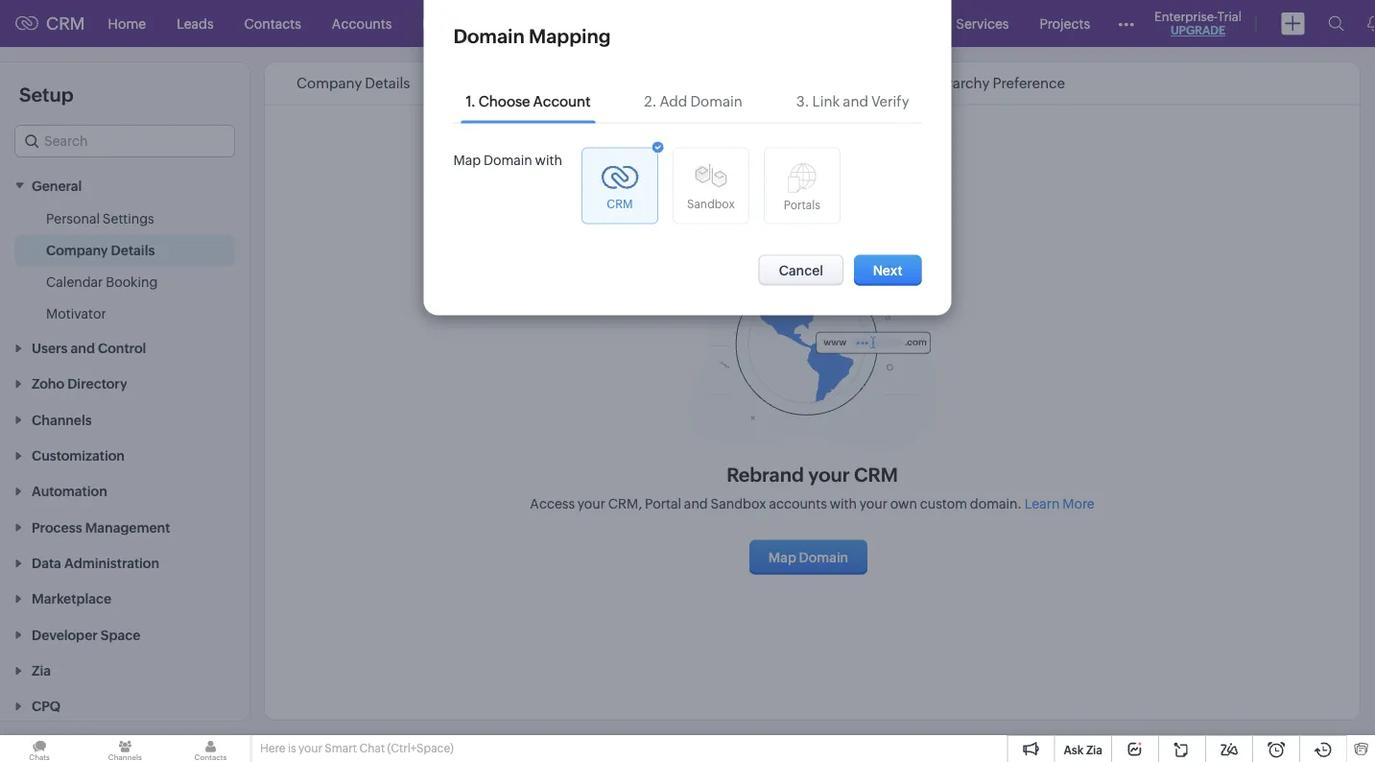 Task type: vqa. For each thing, say whether or not it's contained in the screenshot.
THE OTHER MODULES field
no



Task type: describe. For each thing, give the bounding box(es) containing it.
map domain button
[[749, 540, 868, 574]]

projects
[[1040, 16, 1090, 31]]

smart
[[325, 742, 357, 755]]

with inside rebrand your crm access your crm, portal and sandbox accounts with your own custom domain. learn more
[[830, 496, 857, 511]]

hierarchy preference
[[925, 75, 1065, 92]]

setup
[[19, 84, 73, 106]]

preference
[[993, 75, 1065, 92]]

projects link
[[1025, 0, 1106, 47]]

0 vertical spatial sandbox
[[687, 197, 735, 210]]

choose
[[479, 93, 530, 110]]

next button
[[854, 255, 922, 286]]

accounts
[[769, 496, 827, 511]]

signals image
[[1368, 15, 1375, 32]]

learn
[[1025, 496, 1060, 511]]

domain.
[[970, 496, 1022, 511]]

company inside list
[[297, 75, 362, 92]]

services
[[956, 16, 1009, 31]]

cancel
[[779, 263, 823, 278]]

map domain
[[769, 549, 849, 565]]

year
[[486, 75, 514, 92]]

upgrade
[[1171, 24, 1226, 37]]

portals
[[784, 198, 821, 211]]

home
[[108, 16, 146, 31]]

personal
[[46, 211, 100, 226]]

your right is
[[299, 742, 322, 755]]

1.
[[466, 93, 476, 110]]

your left 'own' on the right
[[860, 496, 888, 511]]

your left crm,
[[578, 496, 606, 511]]

mapping
[[529, 25, 611, 47]]

contacts image
[[171, 735, 250, 762]]

cancel button
[[759, 255, 844, 286]]

booking
[[106, 274, 158, 289]]

tasks
[[487, 16, 521, 31]]

hierarchy
[[925, 75, 990, 92]]

channels image
[[86, 735, 165, 762]]

zia
[[1086, 743, 1103, 756]]

general region
[[0, 203, 250, 330]]

own
[[890, 496, 918, 511]]

personal settings
[[46, 211, 154, 226]]

account
[[533, 93, 591, 110]]

1 horizontal spatial crm
[[607, 197, 633, 210]]

signals element
[[1356, 0, 1375, 47]]

settings
[[103, 211, 154, 226]]

ask zia
[[1064, 743, 1103, 756]]

here
[[260, 742, 286, 755]]

enterprise-
[[1155, 9, 1218, 24]]

deals
[[423, 16, 457, 31]]

leads
[[177, 16, 214, 31]]

home link
[[93, 0, 161, 47]]

map domain with
[[454, 152, 562, 167]]

list containing company details
[[279, 62, 1083, 104]]

rebrand your crm access your crm, portal and sandbox accounts with your own custom domain. learn more
[[530, 464, 1095, 511]]

custom
[[920, 496, 968, 511]]

create menu image
[[1281, 12, 1305, 35]]

1 vertical spatial company details link
[[46, 240, 155, 259]]

sandbox inside rebrand your crm access your crm, portal and sandbox accounts with your own custom domain. learn more
[[711, 496, 767, 511]]

details inside general region
[[111, 242, 155, 258]]



Task type: locate. For each thing, give the bounding box(es) containing it.
chat
[[359, 742, 385, 755]]

0 horizontal spatial map
[[454, 152, 481, 167]]

1 vertical spatial company details
[[46, 242, 155, 258]]

1 vertical spatial details
[[111, 242, 155, 258]]

1 vertical spatial sandbox
[[711, 496, 767, 511]]

details inside list
[[365, 75, 410, 92]]

crm link
[[15, 14, 85, 33]]

domain down choose
[[484, 152, 532, 167]]

access
[[530, 496, 575, 511]]

1 horizontal spatial company details
[[297, 75, 410, 92]]

company details down personal settings
[[46, 242, 155, 258]]

map
[[454, 152, 481, 167], [769, 549, 797, 565]]

details
[[365, 75, 410, 92], [111, 242, 155, 258]]

domain mapping
[[454, 25, 611, 47]]

1 vertical spatial with
[[830, 496, 857, 511]]

map down accounts
[[769, 549, 797, 565]]

sandbox
[[687, 197, 735, 210], [711, 496, 767, 511]]

personal settings link
[[46, 209, 154, 228]]

company details link down accounts
[[294, 75, 413, 92]]

hierarchy preference link
[[922, 75, 1068, 92]]

0 vertical spatial company details
[[297, 75, 410, 92]]

company
[[297, 75, 362, 92], [46, 242, 108, 258]]

fiscal year
[[445, 75, 514, 92]]

map inside 'button'
[[769, 549, 797, 565]]

create menu element
[[1270, 0, 1317, 47]]

company details down accounts
[[297, 75, 410, 92]]

crm
[[46, 14, 85, 33], [607, 197, 633, 210], [854, 464, 898, 486]]

motivator
[[46, 306, 106, 321]]

1 vertical spatial domain
[[484, 152, 532, 167]]

and
[[684, 496, 708, 511]]

meetings link
[[537, 0, 626, 47]]

1 horizontal spatial details
[[365, 75, 410, 92]]

domain down accounts
[[799, 549, 849, 565]]

tasks link
[[472, 0, 537, 47]]

domain for map domain with
[[484, 152, 532, 167]]

sandbox left portals
[[687, 197, 735, 210]]

more
[[1063, 496, 1095, 511]]

map down 1.
[[454, 152, 481, 167]]

deals link
[[407, 0, 472, 47]]

meetings
[[552, 16, 610, 31]]

0 vertical spatial map
[[454, 152, 481, 167]]

ask
[[1064, 743, 1084, 756]]

sandbox down rebrand
[[711, 496, 767, 511]]

crm,
[[608, 496, 642, 511]]

company inside general region
[[46, 242, 108, 258]]

portal
[[645, 496, 682, 511]]

map for map domain
[[769, 549, 797, 565]]

contacts
[[244, 16, 301, 31]]

company down accounts link
[[297, 75, 362, 92]]

0 horizontal spatial details
[[111, 242, 155, 258]]

fiscal
[[445, 75, 483, 92]]

calendar booking
[[46, 274, 158, 289]]

company details link
[[294, 75, 413, 92], [46, 240, 155, 259]]

2 vertical spatial domain
[[799, 549, 849, 565]]

map for map domain with
[[454, 152, 481, 167]]

company details
[[297, 75, 410, 92], [46, 242, 155, 258]]

domain
[[454, 25, 525, 47], [484, 152, 532, 167], [799, 549, 849, 565]]

0 horizontal spatial company details link
[[46, 240, 155, 259]]

rebrand
[[727, 464, 804, 486]]

details up booking
[[111, 242, 155, 258]]

your up accounts
[[808, 464, 850, 486]]

1 vertical spatial crm
[[607, 197, 633, 210]]

1 vertical spatial company
[[46, 242, 108, 258]]

leads link
[[161, 0, 229, 47]]

with
[[535, 152, 562, 167], [830, 496, 857, 511]]

0 vertical spatial company
[[297, 75, 362, 92]]

holidays
[[833, 75, 891, 92]]

trial
[[1218, 9, 1242, 24]]

1. choose account tab
[[461, 81, 595, 122]]

(ctrl+space)
[[387, 742, 454, 755]]

general
[[32, 178, 82, 193]]

2 vertical spatial crm
[[854, 464, 898, 486]]

0 horizontal spatial with
[[535, 152, 562, 167]]

motivator link
[[46, 304, 106, 323]]

0 vertical spatial domain
[[454, 25, 525, 47]]

chats image
[[0, 735, 79, 762]]

domain for map domain
[[799, 549, 849, 565]]

1. choose account
[[466, 93, 591, 110]]

domain inside 'button'
[[799, 549, 849, 565]]

your
[[808, 464, 850, 486], [578, 496, 606, 511], [860, 496, 888, 511], [299, 742, 322, 755]]

here is your smart chat (ctrl+space)
[[260, 742, 454, 755]]

0 horizontal spatial company details
[[46, 242, 155, 258]]

company details inside general region
[[46, 242, 155, 258]]

details down accounts
[[365, 75, 410, 92]]

1 horizontal spatial company
[[297, 75, 362, 92]]

0 vertical spatial crm
[[46, 14, 85, 33]]

company up calendar
[[46, 242, 108, 258]]

1 horizontal spatial map
[[769, 549, 797, 565]]

calendar booking link
[[46, 272, 158, 291]]

0 vertical spatial details
[[365, 75, 410, 92]]

next
[[873, 263, 903, 278]]

with down account
[[535, 152, 562, 167]]

0 horizontal spatial company
[[46, 242, 108, 258]]

1 horizontal spatial company details link
[[294, 75, 413, 92]]

0 horizontal spatial crm
[[46, 14, 85, 33]]

0 vertical spatial company details link
[[294, 75, 413, 92]]

crm inside rebrand your crm access your crm, portal and sandbox accounts with your own custom domain. learn more
[[854, 464, 898, 486]]

1 horizontal spatial with
[[830, 496, 857, 511]]

calendar
[[46, 274, 103, 289]]

accounts link
[[317, 0, 407, 47]]

with right accounts
[[830, 496, 857, 511]]

accounts
[[332, 16, 392, 31]]

contacts link
[[229, 0, 317, 47]]

2 horizontal spatial crm
[[854, 464, 898, 486]]

1 vertical spatial map
[[769, 549, 797, 565]]

enterprise-trial upgrade
[[1155, 9, 1242, 37]]

company details inside list
[[297, 75, 410, 92]]

company details link down personal settings
[[46, 240, 155, 259]]

services link
[[941, 0, 1025, 47]]

general button
[[0, 167, 250, 203]]

domain up fiscal year
[[454, 25, 525, 47]]

is
[[288, 742, 296, 755]]

list
[[279, 62, 1083, 104]]

0 vertical spatial with
[[535, 152, 562, 167]]



